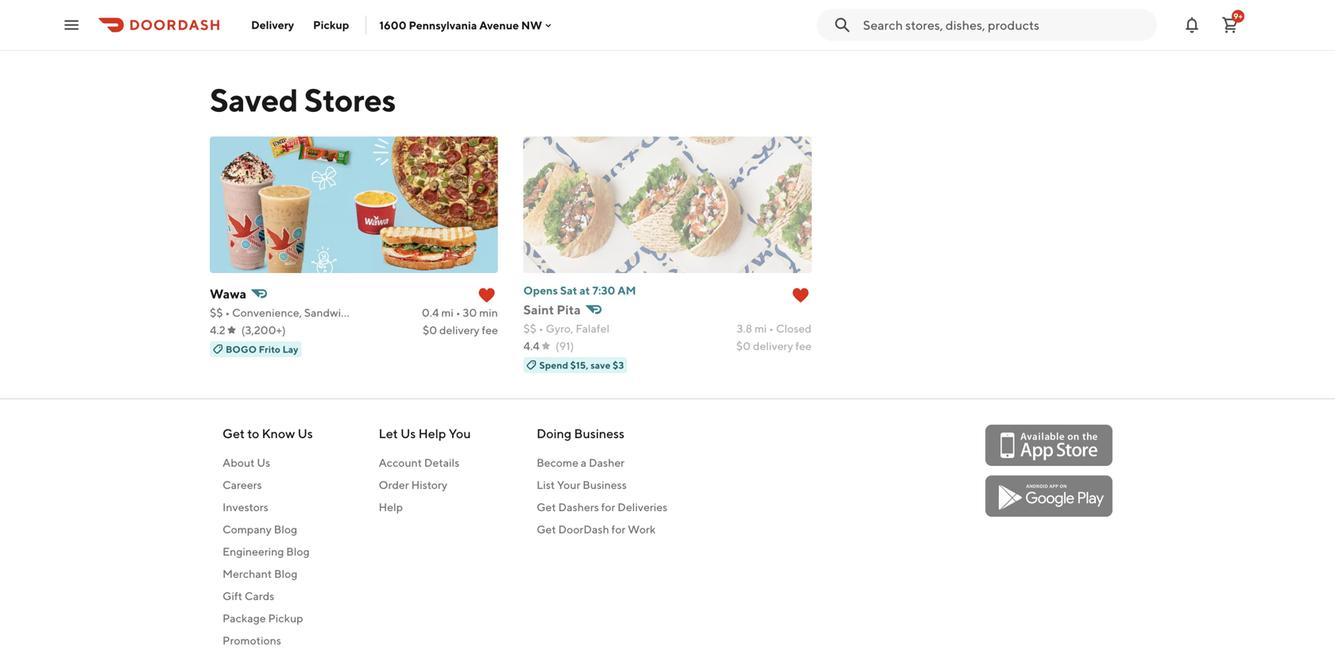Task type: vqa. For each thing, say whether or not it's contained in the screenshot.
WONTON SOUP CHICKEN WONTON WITH FRESH SCALLIONS. $14.00
no



Task type: describe. For each thing, give the bounding box(es) containing it.
pickup button
[[304, 12, 359, 38]]

order
[[379, 479, 409, 492]]

saved
[[210, 81, 298, 119]]

get doordash for work link
[[537, 522, 668, 538]]

0 vertical spatial help
[[418, 426, 446, 442]]

saint
[[524, 302, 554, 318]]

blog for engineering blog
[[286, 546, 310, 559]]

gift cards
[[223, 590, 274, 603]]

3.8
[[737, 322, 752, 335]]

merchant blog
[[223, 568, 298, 581]]

merchant blog link
[[223, 567, 313, 583]]

opens
[[524, 284, 558, 297]]

gift
[[223, 590, 242, 603]]

account details link
[[379, 455, 471, 471]]

deliveries
[[618, 501, 668, 514]]

0.4 mi • 30 min
[[422, 306, 498, 320]]

investors
[[223, 501, 268, 514]]

delivery button
[[242, 12, 304, 38]]

careers link
[[223, 478, 313, 494]]

closed
[[776, 322, 812, 335]]

for for doordash
[[612, 523, 626, 537]]

know
[[262, 426, 295, 442]]

1600 pennsylvania avenue nw
[[379, 18, 542, 32]]

doing business
[[537, 426, 625, 442]]

doordash
[[558, 523, 609, 537]]

lay
[[283, 344, 298, 355]]

1 vertical spatial help
[[379, 501, 403, 514]]

nw
[[521, 18, 542, 32]]

bogo frito lay
[[226, 344, 298, 355]]

1600
[[379, 18, 407, 32]]

9+
[[1234, 12, 1243, 21]]

for for dashers
[[601, 501, 615, 514]]

delivery
[[251, 18, 294, 31]]

min
[[479, 306, 498, 320]]

sandwiches
[[304, 306, 365, 320]]

$​0 delivery fee for (3,200+)
[[423, 324, 498, 337]]

stores
[[304, 81, 396, 119]]

package
[[223, 612, 266, 626]]

delivery for (3,200+)
[[439, 324, 480, 337]]

$​0 delivery fee for (91)
[[736, 340, 812, 353]]

become
[[537, 457, 579, 470]]

4.4
[[524, 340, 540, 353]]

• left gyro,
[[539, 322, 544, 335]]

gift cards link
[[223, 589, 313, 605]]

• down "wawa"
[[225, 306, 230, 320]]

list
[[537, 479, 555, 492]]

let us help you
[[379, 426, 471, 442]]

careers
[[223, 479, 262, 492]]

get dashers for deliveries
[[537, 501, 668, 514]]

merchant
[[223, 568, 272, 581]]

frito
[[259, 344, 281, 355]]

a
[[581, 457, 587, 470]]

click to remove this store from your saved list image for saint pita
[[791, 286, 810, 305]]

• left 30
[[456, 306, 461, 320]]

wawa
[[210, 287, 246, 302]]

blog for merchant blog
[[274, 568, 298, 581]]

list your business link
[[537, 478, 668, 494]]

opens sat at 7:30 am
[[524, 284, 636, 297]]

Store search: begin typing to search for stores available on DoorDash text field
[[863, 16, 1148, 34]]

4.2
[[210, 324, 225, 337]]

7:30
[[592, 284, 615, 297]]

click to remove this store from your saved list image for $$ • convenience, sandwiches
[[477, 286, 497, 305]]

cards
[[245, 590, 274, 603]]

your
[[557, 479, 581, 492]]

package pickup link
[[223, 611, 313, 627]]

about us
[[223, 457, 270, 470]]

1600 pennsylvania avenue nw button
[[379, 18, 555, 32]]

convenience,
[[232, 306, 302, 320]]

avenue
[[479, 18, 519, 32]]

delivery for (91)
[[753, 340, 793, 353]]

details
[[424, 457, 460, 470]]

spend $15, save $3
[[539, 360, 624, 371]]

get for get doordash for work
[[537, 523, 556, 537]]

work
[[628, 523, 656, 537]]

list your business
[[537, 479, 627, 492]]

gyro,
[[546, 322, 574, 335]]

history
[[411, 479, 447, 492]]

• left closed
[[769, 322, 774, 335]]



Task type: locate. For each thing, give the bounding box(es) containing it.
saint pita
[[524, 302, 581, 318]]

notification bell image
[[1183, 16, 1202, 35]]

company blog
[[223, 523, 297, 537]]

us right know in the bottom left of the page
[[298, 426, 313, 442]]

mi for 0.4
[[441, 306, 454, 320]]

1 horizontal spatial click to remove this store from your saved list image
[[791, 286, 810, 305]]

0 horizontal spatial delivery
[[439, 324, 480, 337]]

$​0 down the "3.8"
[[736, 340, 751, 353]]

$​0 for (3,200+)
[[423, 324, 437, 337]]

$$ up 4.2
[[210, 306, 223, 320]]

account
[[379, 457, 422, 470]]

$​0 down '0.4' at the left top of page
[[423, 324, 437, 337]]

open menu image
[[62, 16, 81, 35]]

become a dasher
[[537, 457, 625, 470]]

blog for company blog
[[274, 523, 297, 537]]

blog inside 'link'
[[274, 523, 297, 537]]

get down the list
[[537, 501, 556, 514]]

us for let us help you
[[401, 426, 416, 442]]

1 horizontal spatial delivery
[[753, 340, 793, 353]]

dasher
[[589, 457, 625, 470]]

fee down min
[[482, 324, 498, 337]]

0.4
[[422, 306, 439, 320]]

1 horizontal spatial us
[[298, 426, 313, 442]]

become a dasher link
[[537, 455, 668, 471]]

$$ up 4.4 on the bottom
[[524, 322, 537, 335]]

1 vertical spatial get
[[537, 501, 556, 514]]

click to remove this store from your saved list image
[[477, 286, 497, 305], [791, 286, 810, 305]]

business up become a dasher link
[[574, 426, 625, 442]]

$​0 delivery fee down 3.8 mi • closed
[[736, 340, 812, 353]]

get doordash for work
[[537, 523, 656, 537]]

help
[[418, 426, 446, 442], [379, 501, 403, 514]]

sat
[[560, 284, 577, 297]]

0 horizontal spatial $$
[[210, 306, 223, 320]]

about us link
[[223, 455, 313, 471]]

2 horizontal spatial us
[[401, 426, 416, 442]]

0 horizontal spatial $​0
[[423, 324, 437, 337]]

for down list your business link
[[601, 501, 615, 514]]

company
[[223, 523, 272, 537]]

1 horizontal spatial $​0
[[736, 340, 751, 353]]

pickup
[[313, 18, 349, 31], [268, 612, 303, 626]]

0 vertical spatial fee
[[482, 324, 498, 337]]

let
[[379, 426, 398, 442]]

get dashers for deliveries link
[[537, 500, 668, 516]]

$15,
[[570, 360, 589, 371]]

engineering blog
[[223, 546, 310, 559]]

pickup right delivery
[[313, 18, 349, 31]]

1 vertical spatial fee
[[796, 340, 812, 353]]

1 vertical spatial mi
[[755, 322, 767, 335]]

1 vertical spatial for
[[612, 523, 626, 537]]

0 vertical spatial $​0
[[423, 324, 437, 337]]

(3,200+)
[[241, 324, 286, 337]]

1 vertical spatial pickup
[[268, 612, 303, 626]]

pickup down gift cards link
[[268, 612, 303, 626]]

am
[[618, 284, 636, 297]]

to
[[247, 426, 259, 442]]

order history
[[379, 479, 447, 492]]

click to remove this store from your saved list image up closed
[[791, 286, 810, 305]]

delivery down 3.8 mi • closed
[[753, 340, 793, 353]]

mi for 3.8
[[755, 322, 767, 335]]

9+ button
[[1215, 9, 1246, 41]]

pickup inside button
[[313, 18, 349, 31]]

1 vertical spatial business
[[583, 479, 627, 492]]

get
[[223, 426, 245, 442], [537, 501, 556, 514], [537, 523, 556, 537]]

blog down investors link
[[274, 523, 297, 537]]

business down become a dasher link
[[583, 479, 627, 492]]

order history link
[[379, 478, 471, 494]]

0 horizontal spatial pickup
[[268, 612, 303, 626]]

$$ for $$ • convenience, sandwiches
[[210, 306, 223, 320]]

promotions
[[223, 635, 281, 648]]

at
[[580, 284, 590, 297]]

help link
[[379, 500, 471, 516]]

0 vertical spatial pickup
[[313, 18, 349, 31]]

1 horizontal spatial pickup
[[313, 18, 349, 31]]

fee for (91)
[[796, 340, 812, 353]]

dashers
[[558, 501, 599, 514]]

saved stores
[[210, 81, 396, 119]]

0 vertical spatial mi
[[441, 306, 454, 320]]

falafel
[[576, 322, 610, 335]]

1 horizontal spatial fee
[[796, 340, 812, 353]]

0 vertical spatial $​0 delivery fee
[[423, 324, 498, 337]]

0 horizontal spatial click to remove this store from your saved list image
[[477, 286, 497, 305]]

mi
[[441, 306, 454, 320], [755, 322, 767, 335]]

$3
[[613, 360, 624, 371]]

engineering
[[223, 546, 284, 559]]

$$ • convenience, sandwiches
[[210, 306, 365, 320]]

help down order
[[379, 501, 403, 514]]

fee for (3,200+)
[[482, 324, 498, 337]]

$​0 for (91)
[[736, 340, 751, 353]]

us up careers link
[[257, 457, 270, 470]]

1 vertical spatial $​0
[[736, 340, 751, 353]]

delivery down 0.4 mi • 30 min
[[439, 324, 480, 337]]

fee down closed
[[796, 340, 812, 353]]

promotions link
[[223, 634, 313, 649]]

get for get dashers for deliveries
[[537, 501, 556, 514]]

about
[[223, 457, 255, 470]]

(91)
[[556, 340, 574, 353]]

0 horizontal spatial mi
[[441, 306, 454, 320]]

0 horizontal spatial us
[[257, 457, 270, 470]]

1 click to remove this store from your saved list image from the left
[[477, 286, 497, 305]]

us
[[298, 426, 313, 442], [401, 426, 416, 442], [257, 457, 270, 470]]

0 horizontal spatial help
[[379, 501, 403, 514]]

mi right '0.4' at the left top of page
[[441, 306, 454, 320]]

1 horizontal spatial mi
[[755, 322, 767, 335]]

1 horizontal spatial $​0 delivery fee
[[736, 340, 812, 353]]

package pickup
[[223, 612, 303, 626]]

2 vertical spatial blog
[[274, 568, 298, 581]]

0 vertical spatial delivery
[[439, 324, 480, 337]]

blog down engineering blog link
[[274, 568, 298, 581]]

get for get to know us
[[223, 426, 245, 442]]

delivery
[[439, 324, 480, 337], [753, 340, 793, 353]]

pita
[[557, 302, 581, 318]]

1 items, open order cart image
[[1221, 16, 1240, 35]]

us for about us
[[257, 457, 270, 470]]

spend
[[539, 360, 568, 371]]

$​0 delivery fee down 0.4 mi • 30 min
[[423, 324, 498, 337]]

2 click to remove this store from your saved list image from the left
[[791, 286, 810, 305]]

engineering blog link
[[223, 544, 313, 560]]

3.8 mi • closed
[[737, 322, 812, 335]]

business
[[574, 426, 625, 442], [583, 479, 627, 492]]

0 horizontal spatial $​0 delivery fee
[[423, 324, 498, 337]]

get to know us
[[223, 426, 313, 442]]

mi right the "3.8"
[[755, 322, 767, 335]]

account details
[[379, 457, 460, 470]]

click to remove this store from your saved list image up min
[[477, 286, 497, 305]]

0 vertical spatial $$
[[210, 306, 223, 320]]

company blog link
[[223, 522, 313, 538]]

0 vertical spatial get
[[223, 426, 245, 442]]

for left the work
[[612, 523, 626, 537]]

1 vertical spatial blog
[[286, 546, 310, 559]]

get left to
[[223, 426, 245, 442]]

2 vertical spatial get
[[537, 523, 556, 537]]

us right let
[[401, 426, 416, 442]]

30
[[463, 306, 477, 320]]

1 horizontal spatial $$
[[524, 322, 537, 335]]

0 vertical spatial blog
[[274, 523, 297, 537]]

$$ • gyro, falafel
[[524, 322, 610, 335]]

1 vertical spatial delivery
[[753, 340, 793, 353]]

0 vertical spatial for
[[601, 501, 615, 514]]

you
[[449, 426, 471, 442]]

save
[[591, 360, 611, 371]]

1 vertical spatial $​0 delivery fee
[[736, 340, 812, 353]]

blog down company blog 'link' on the left bottom
[[286, 546, 310, 559]]

1 horizontal spatial help
[[418, 426, 446, 442]]

get left doordash
[[537, 523, 556, 537]]

blog
[[274, 523, 297, 537], [286, 546, 310, 559], [274, 568, 298, 581]]

investors link
[[223, 500, 313, 516]]

doing
[[537, 426, 572, 442]]

pennsylvania
[[409, 18, 477, 32]]

bogo
[[226, 344, 257, 355]]

•
[[225, 306, 230, 320], [456, 306, 461, 320], [539, 322, 544, 335], [769, 322, 774, 335]]

$$ for $$ • gyro, falafel
[[524, 322, 537, 335]]

0 vertical spatial business
[[574, 426, 625, 442]]

0 horizontal spatial fee
[[482, 324, 498, 337]]

fee
[[482, 324, 498, 337], [796, 340, 812, 353]]

1 vertical spatial $$
[[524, 322, 537, 335]]

$​0 delivery fee
[[423, 324, 498, 337], [736, 340, 812, 353]]

help left you
[[418, 426, 446, 442]]



